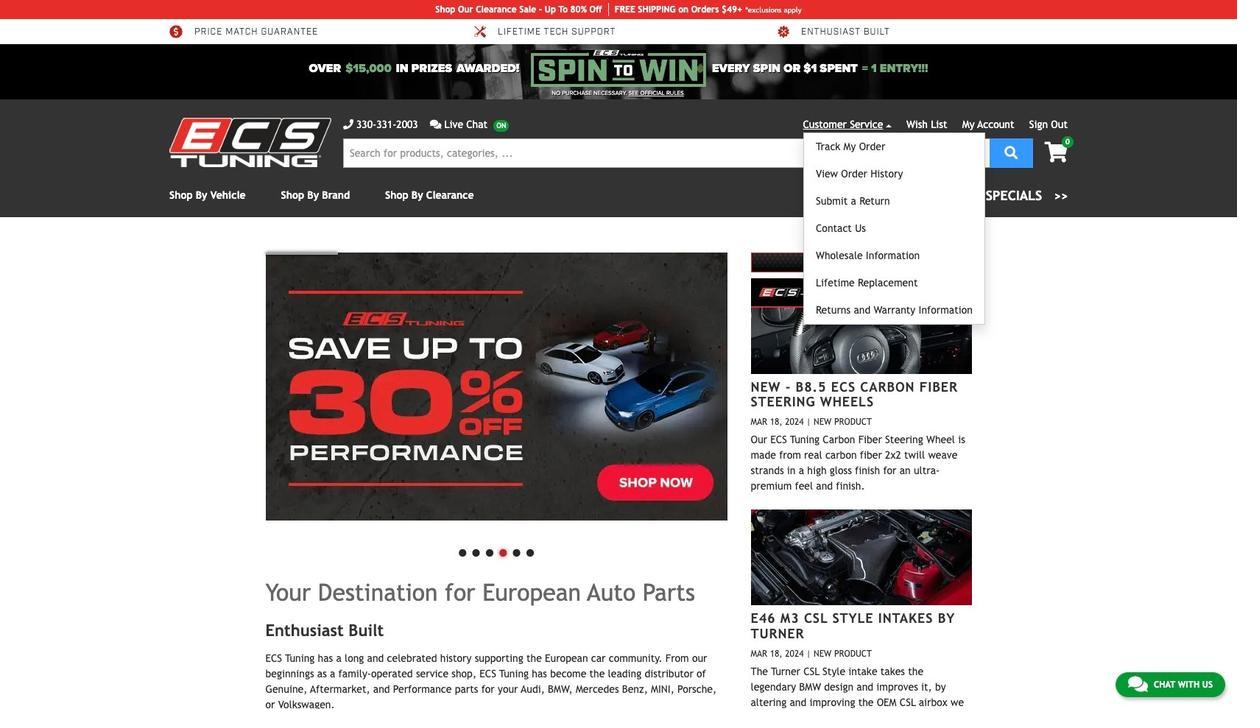 Task type: locate. For each thing, give the bounding box(es) containing it.
comments image
[[430, 119, 442, 130], [1129, 676, 1149, 693]]

0 horizontal spatial comments image
[[430, 119, 442, 130]]

1 vertical spatial comments image
[[1129, 676, 1149, 693]]

1 horizontal spatial comments image
[[1129, 676, 1149, 693]]

e46 m3 csl style intakes by turner image
[[751, 510, 972, 606]]

0 vertical spatial comments image
[[430, 119, 442, 130]]



Task type: describe. For each thing, give the bounding box(es) containing it.
Search text field
[[343, 139, 990, 168]]

phone image
[[343, 119, 354, 130]]

ecs tuning image
[[169, 118, 332, 167]]

shopping cart image
[[1045, 142, 1068, 163]]

generic - ecs up to 30% off image
[[266, 253, 728, 521]]

new - b8.5 ecs carbon fiber steering wheels image
[[751, 278, 972, 374]]

search image
[[1005, 146, 1019, 159]]

ecs tuning 'spin to win' contest logo image
[[531, 50, 707, 87]]



Task type: vqa. For each thing, say whether or not it's contained in the screenshot.
2.5"
no



